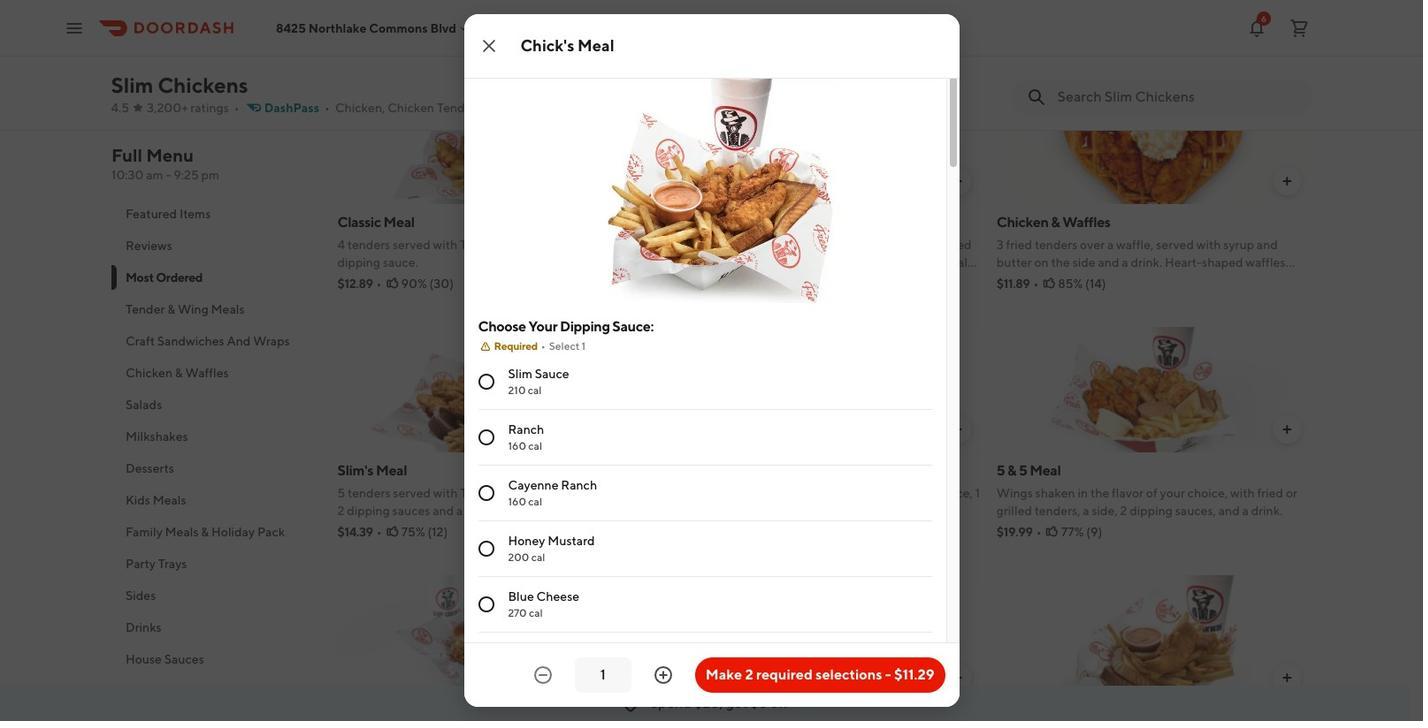 Task type: describe. For each thing, give the bounding box(es) containing it.
92%
[[731, 277, 755, 291]]

served for chick's meal
[[722, 486, 760, 501]]

drink. inside slim's meal 5 tenders served with texas toast, a side of your choice, 2 dipping sauces and a drink.
[[465, 504, 497, 518]]

Item Search search field
[[1057, 88, 1298, 107]]

85%
[[1058, 277, 1083, 291]]

side, inside 5 & 5 meal wings shaken in the flavor of your choice, with fried or grilled tenders, a side, 2 dipping sauces, and a drink.
[[1092, 504, 1118, 518]]

• for $19.99 •
[[1036, 525, 1042, 540]]

$11.89
[[997, 277, 1030, 291]]

toast, for slim's meal
[[494, 486, 525, 501]]

1 horizontal spatial 5
[[997, 463, 1005, 479]]

your inside 5 & 5 meal wings shaken in the flavor of your choice, with fried or grilled tenders, a side, 2 dipping sauces, and a drink.
[[1160, 486, 1185, 501]]

this
[[624, 49, 644, 63]]

tenders
[[437, 101, 482, 115]]

8425 northlake commons blvd button
[[276, 21, 471, 35]]

drink. inside chick's meal 3 tenders served with texas toast, a side of your choice, 1 dipping sauce and a drink.
[[780, 504, 812, 518]]

& for chicken & waffles 3 fried tenders over a waffle, served with syrup and butter on the side and a drink. heart-shaped waffles available at select locations throughout february.
[[1051, 214, 1060, 231]]

most right #2
[[691, 81, 716, 95]]

family meals & holiday pack
[[125, 525, 284, 540]]

family
[[125, 525, 162, 540]]

desserts
[[125, 462, 174, 476]]

honey
[[508, 534, 545, 549]]

with inside 3 tenders served with texas toast, a side of your choice, 1 dipping sauce and a drink.
[[573, 2, 598, 16]]

choice, inside 5 & 5 meal wings shaken in the flavor of your choice, with fried or grilled tenders, a side, 2 dipping sauces, and a drink.
[[1188, 486, 1228, 501]]

92% (14)
[[731, 277, 778, 291]]

choice, inside chick's meal 3 tenders served with texas toast, a side of your choice, 1 dipping sauce and a drink.
[[932, 486, 973, 501]]

85% (14)
[[1058, 277, 1106, 291]]

side inside 3 tenders served with texas toast, a side of your choice, 1 dipping sauce and a drink.
[[677, 2, 700, 16]]

holiday
[[211, 525, 254, 540]]

tenders,
[[1035, 504, 1080, 518]]

3,200+ ratings •
[[147, 101, 239, 115]]

family meals & holiday pack button
[[111, 517, 316, 548]]

sauces,
[[1175, 504, 1216, 518]]

sauce.
[[383, 256, 418, 270]]

dashpass •
[[264, 101, 330, 115]]

0 vertical spatial cheese
[[756, 214, 803, 231]]

cheese inside blue cheese 270 cal
[[536, 590, 579, 604]]

add item to cart image for chick's meal
[[951, 423, 965, 437]]

kids
[[125, 494, 150, 508]]

1 inside choose your dipping sauce: group
[[582, 340, 586, 353]]

texas inside 3 tenders served with texas toast, a side of your choice, 1 dipping sauce and a drink.
[[600, 2, 631, 16]]

2 inside make 2 required selections - $11.29 button
[[745, 667, 753, 684]]

slim's meal image
[[337, 327, 653, 453]]

$12.49 •
[[667, 277, 712, 291]]

5 for slim's meal
[[337, 486, 345, 501]]

store
[[647, 49, 675, 63]]

drink
[[574, 238, 603, 252]]

$11.89 •
[[997, 277, 1039, 291]]

- for menu
[[165, 168, 171, 182]]

shaken
[[1035, 486, 1075, 501]]

sauces
[[392, 504, 430, 518]]

10:30
[[111, 168, 143, 182]]

make 2 required selections - $11.29
[[706, 667, 934, 684]]

3 inside chick's meal 3 tenders served with texas toast, a side of your choice, 1 dipping sauce and a drink.
[[667, 486, 674, 501]]

$12.89
[[337, 277, 373, 291]]

sauce
[[535, 367, 569, 381]]

0 vertical spatial chicken
[[388, 101, 434, 115]]

shaped
[[1202, 256, 1243, 270]]

served for classic meal
[[393, 238, 431, 252]]

served inside chicken & waffles 3 fried tenders over a waffle, served with syrup and butter on the side and a drink. heart-shaped waffles available at select locations throughout february.
[[1156, 238, 1194, 252]]

1 inside chick's meal 3 tenders served with texas toast, a side of your choice, 1 dipping sauce and a drink.
[[975, 486, 980, 501]]

cal for slim
[[528, 384, 542, 397]]

waffles for chicken & waffles
[[185, 366, 228, 380]]

your inside 3 tenders served with texas toast, a side of your choice, 1 dipping sauce and a drink.
[[716, 2, 741, 16]]

210
[[508, 384, 526, 397]]

with inside 'classic meal 4 tenders served with texas toast, a side, a drink and 1 dipping sauce.'
[[433, 238, 458, 252]]

throughout
[[1152, 273, 1217, 287]]

over
[[1080, 238, 1105, 252]]

• for $12.49 •
[[706, 277, 712, 291]]

of inside 5 & 5 meal wings shaken in the flavor of your choice, with fried or grilled tenders, a side, 2 dipping sauces, and a drink.
[[1146, 486, 1158, 501]]

am
[[146, 168, 163, 182]]

• inside choose your dipping sauce: group
[[541, 340, 546, 353]]

slim's meal 5 tenders served with texas toast, a side of your choice, 2 dipping sauces and a drink.
[[337, 463, 644, 518]]

classic meal 4 tenders served with texas toast, a side, a drink and 1 dipping sauce.
[[337, 214, 634, 270]]

1 inside 'classic meal 4 tenders served with texas toast, a side, a drink and 1 dipping sauce.'
[[629, 238, 634, 252]]

add item to cart image for kids tender meal image
[[1280, 671, 1294, 685]]

ranch 160 cal
[[508, 423, 544, 453]]

90% (30)
[[401, 277, 454, 291]]

required
[[756, 667, 813, 684]]

waffle,
[[1116, 238, 1154, 252]]

party trays
[[125, 557, 187, 571]]

• right ratings at the left top of page
[[234, 101, 239, 115]]

milkshakes button
[[111, 421, 316, 453]]

chick's meal image
[[667, 327, 983, 453]]

• for dashpass •
[[325, 101, 330, 115]]

of inside 3 tenders served with texas toast, a side of your choice, 1 dipping sauce and a drink.
[[702, 2, 713, 16]]

choose
[[478, 319, 526, 335]]

side inside chicken & waffles 3 fried tenders over a waffle, served with syrup and butter on the side and a drink. heart-shaped waffles available at select locations throughout february.
[[1073, 256, 1096, 270]]

kids meals
[[125, 494, 186, 508]]

northlake
[[308, 21, 367, 35]]

required
[[494, 340, 538, 353]]

items
[[179, 207, 210, 221]]

slim for slim sauce 210 cal
[[508, 367, 532, 381]]

select
[[1063, 273, 1096, 287]]

5 & 5 meal wings shaken in the flavor of your choice, with fried or grilled tenders, a side, 2 dipping sauces, and a drink.
[[997, 463, 1298, 518]]

served for slim's meal
[[393, 486, 431, 501]]

side inside chick's meal 3 tenders served with texas toast, a side of your choice, 1 dipping sauce and a drink.
[[866, 486, 889, 501]]

chick's meal dialog
[[464, 0, 959, 722]]

featured items button
[[111, 198, 316, 230]]

160 inside ranch 160 cal
[[508, 440, 526, 453]]

buffalo
[[667, 214, 713, 231]]

chicken & waffles image
[[997, 79, 1312, 204]]

drink. inside chicken & waffles 3 fried tenders over a waffle, served with syrup and butter on the side and a drink. heart-shaped waffles available at select locations throughout february.
[[1131, 256, 1162, 270]]

3 inside chicken & waffles 3 fried tenders over a waffle, served with syrup and butter on the side and a drink. heart-shaped waffles available at select locations throughout february.
[[997, 238, 1004, 252]]

chicken & waffles 3 fried tenders over a waffle, served with syrup and butter on the side and a drink. heart-shaped waffles available at select locations throughout february.
[[997, 214, 1286, 287]]

drinks button
[[111, 612, 316, 644]]

chicken & waffles
[[125, 366, 228, 380]]

selections
[[816, 667, 882, 684]]

honey mustard 200 cal
[[508, 534, 595, 565]]

texas for slim's meal
[[460, 486, 492, 501]]

tenders inside chicken & waffles 3 fried tenders over a waffle, served with syrup and butter on the side and a drink. heart-shaped waffles available at select locations throughout february.
[[1035, 238, 1078, 252]]

milkshakes
[[125, 430, 188, 444]]

house
[[125, 653, 161, 667]]

kids meals button
[[111, 485, 316, 517]]

(14) for chicken & waffles
[[1085, 277, 1106, 291]]

dipping inside 3 tenders served with texas toast, a side of your choice, 1 dipping sauce and a drink.
[[794, 2, 837, 16]]

syrup
[[1224, 238, 1254, 252]]

2 inside slim's meal 5 tenders served with texas toast, a side of your choice, 2 dipping sauces and a drink.
[[337, 504, 344, 518]]

add item to cart image for classic meal image
[[621, 174, 635, 188]]

side inside slim's meal 5 tenders served with texas toast, a side of your choice, 2 dipping sauces and a drink.
[[537, 486, 560, 501]]

house sauces button
[[111, 644, 316, 676]]

0 vertical spatial meals
[[211, 302, 244, 317]]

200
[[508, 551, 529, 565]]

with inside 5 & 5 meal wings shaken in the flavor of your choice, with fried or grilled tenders, a side, 2 dipping sauces, and a drink.
[[1230, 486, 1255, 501]]

and inside chick's meal 3 tenders served with texas toast, a side of your choice, 1 dipping sauce and a drink.
[[747, 504, 769, 518]]

menu
[[146, 145, 193, 165]]

$19.99
[[997, 525, 1033, 540]]

wings
[[997, 486, 1033, 501]]

and
[[226, 334, 250, 348]]

waffles
[[1246, 256, 1286, 270]]

of inside chick's meal 3 tenders served with texas toast, a side of your choice, 1 dipping sauce and a drink.
[[891, 486, 902, 501]]

#2
[[674, 81, 689, 95]]

& for tender & wing meals
[[167, 302, 175, 317]]

1 inside 3 tenders served with texas toast, a side of your choice, 1 dipping sauce and a drink.
[[786, 2, 791, 16]]

chickens
[[158, 73, 248, 97]]

most ordered the most commonly ordered items and dishes from this store
[[337, 22, 675, 63]]

and inside 3 tenders served with texas toast, a side of your choice, 1 dipping sauce and a drink.
[[874, 2, 895, 16]]

Current quantity is 1 number field
[[585, 666, 621, 685]]

4
[[337, 238, 345, 252]]

close chick's meal image
[[478, 35, 499, 57]]

most up tender
[[125, 271, 153, 285]]

meal inside 5 & 5 meal wings shaken in the flavor of your choice, with fried or grilled tenders, a side, 2 dipping sauces, and a drink.
[[1030, 463, 1061, 479]]

with inside slim's meal 5 tenders served with texas toast, a side of your choice, 2 dipping sauces and a drink.
[[433, 486, 458, 501]]

liked for buffalo mac & cheese bowl meal
[[719, 81, 747, 95]]

0 vertical spatial ranch
[[508, 423, 544, 437]]

meals for family meals & holiday pack
[[165, 525, 198, 540]]

texas for classic meal
[[460, 238, 491, 252]]

add item to cart image for crispy chicken sandwich meal image
[[621, 671, 635, 685]]

slim sauce 210 cal
[[508, 367, 569, 397]]

8425
[[276, 21, 306, 35]]

your inside chick's meal 3 tenders served with texas toast, a side of your choice, 1 dipping sauce and a drink.
[[905, 486, 930, 501]]

most right #3
[[1020, 81, 1046, 95]]

2 inside 5 & 5 meal wings shaken in the flavor of your choice, with fried or grilled tenders, a side, 2 dipping sauces, and a drink.
[[1120, 504, 1127, 518]]

6 button
[[1246, 10, 1271, 46]]

- for 2
[[885, 667, 891, 684]]

tender & wing meals button
[[111, 294, 316, 325]]

toast, for classic meal
[[494, 238, 525, 252]]

fries (regular) image
[[667, 576, 983, 701]]

reviews
[[125, 239, 172, 253]]

& for 5 & 5 meal wings shaken in the flavor of your choice, with fried or grilled tenders, a side, 2 dipping sauces, and a drink.
[[1008, 463, 1016, 479]]

your inside slim's meal 5 tenders served with texas toast, a side of your choice, 2 dipping sauces and a drink.
[[576, 486, 601, 501]]

$19.99 •
[[997, 525, 1042, 540]]

$11.29
[[894, 667, 934, 684]]

butter
[[997, 256, 1032, 270]]

5 for 5 & 5 meal
[[1019, 463, 1027, 479]]

meal for chick's meal 3 tenders served with texas toast, a side of your choice, 1 dipping sauce and a drink.
[[715, 463, 746, 479]]



Task type: locate. For each thing, give the bounding box(es) containing it.
cal right the '210'
[[528, 384, 542, 397]]

kids tender meal image
[[997, 576, 1312, 701]]

ordered up 'tender & wing meals'
[[155, 271, 202, 285]]

fried inside 5 & 5 meal wings shaken in the flavor of your choice, with fried or grilled tenders, a side, 2 dipping sauces, and a drink.
[[1257, 486, 1284, 501]]

slim inside slim sauce 210 cal
[[508, 367, 532, 381]]

blvd
[[430, 21, 456, 35]]

(30)
[[429, 277, 454, 291]]

1 vertical spatial waffles
[[185, 366, 228, 380]]

locations
[[1099, 273, 1150, 287]]

sauces
[[164, 653, 204, 667]]

meal inside slim's meal 5 tenders served with texas toast, a side of your choice, 2 dipping sauces and a drink.
[[376, 463, 407, 479]]

ordered inside the most ordered the most commonly ordered items and dishes from this store
[[385, 22, 459, 45]]

& inside button
[[201, 525, 209, 540]]

(14)
[[758, 277, 778, 291], [1085, 277, 1106, 291]]

cal inside slim sauce 210 cal
[[528, 384, 542, 397]]

spend $25, get $5 off
[[650, 695, 788, 712]]

sides button
[[111, 580, 316, 612]]

1 horizontal spatial the
[[1090, 486, 1109, 501]]

(9)
[[1086, 525, 1102, 540]]

texas inside 'classic meal 4 tenders served with texas toast, a side, a drink and 1 dipping sauce.'
[[460, 238, 491, 252]]

most
[[361, 49, 389, 63]]

increase quantity by 1 image
[[653, 665, 674, 686]]

1 vertical spatial meals
[[152, 494, 186, 508]]

3
[[478, 2, 485, 16], [997, 238, 1004, 252], [667, 486, 674, 501]]

dipping for slim's meal
[[347, 504, 390, 518]]

• for $14.39 •
[[377, 525, 382, 540]]

cal
[[528, 384, 542, 397], [528, 440, 542, 453], [528, 496, 542, 509], [531, 551, 545, 565], [529, 607, 543, 620]]

waffles up over
[[1062, 214, 1111, 231]]

add item to cart image for chicken & waffles
[[1280, 174, 1294, 188]]

dipping inside 'classic meal 4 tenders served with texas toast, a side, a drink and 1 dipping sauce.'
[[337, 256, 380, 270]]

0 horizontal spatial cheese
[[536, 590, 579, 604]]

meal inside 'classic meal 4 tenders served with texas toast, a side, a drink and 1 dipping sauce.'
[[383, 214, 415, 231]]

0 items, open order cart image
[[1289, 17, 1310, 38]]

your
[[716, 2, 741, 16], [576, 486, 601, 501], [905, 486, 930, 501], [1160, 486, 1185, 501]]

ordered up commonly
[[385, 22, 459, 45]]

toast, inside slim's meal 5 tenders served with texas toast, a side of your choice, 2 dipping sauces and a drink.
[[494, 486, 525, 501]]

#3
[[1004, 81, 1018, 95]]

& left holiday
[[201, 525, 209, 540]]

side, up (9)
[[1092, 504, 1118, 518]]

choose your dipping sauce: group
[[478, 318, 932, 722]]

& for chicken & waffles
[[175, 366, 182, 380]]

0 horizontal spatial the
[[1051, 256, 1070, 270]]

1 vertical spatial side,
[[1092, 504, 1118, 518]]

chicken for chicken & waffles
[[125, 366, 172, 380]]

bowl
[[806, 214, 837, 231]]

chicken up salads
[[125, 366, 172, 380]]

toast, inside chick's meal 3 tenders served with texas toast, a side of your choice, 1 dipping sauce and a drink.
[[823, 486, 854, 501]]

1
[[786, 2, 791, 16], [629, 238, 634, 252], [582, 340, 586, 353], [975, 486, 980, 501]]

ordered for most ordered the most commonly ordered items and dishes from this store
[[385, 22, 459, 45]]

0 horizontal spatial sauce
[[712, 504, 745, 518]]

tenders inside slim's meal 5 tenders served with texas toast, a side of your choice, 2 dipping sauces and a drink.
[[348, 486, 391, 501]]

liked
[[719, 81, 747, 95], [1048, 81, 1076, 95]]

and inside 5 & 5 meal wings shaken in the flavor of your choice, with fried or grilled tenders, a side, 2 dipping sauces, and a drink.
[[1219, 504, 1240, 518]]

add item to cart image
[[1280, 174, 1294, 188], [951, 423, 965, 437], [1280, 423, 1294, 437], [951, 671, 965, 685]]

texas inside chick's meal 3 tenders served with texas toast, a side of your choice, 1 dipping sauce and a drink.
[[789, 486, 820, 501]]

cheese left bowl
[[756, 214, 803, 231]]

dipping
[[560, 319, 610, 335]]

the
[[337, 49, 359, 63]]

& up the at
[[1051, 214, 1060, 231]]

tenders inside 'classic meal 4 tenders served with texas toast, a side, a drink and 1 dipping sauce.'
[[347, 238, 390, 252]]

- inside 'full menu 10:30 am - 9:25 pm'
[[165, 168, 171, 182]]

0 vertical spatial chick's
[[521, 36, 574, 55]]

slim up 4.5
[[111, 73, 153, 97]]

tenders inside chick's meal 3 tenders served with texas toast, a side of your choice, 1 dipping sauce and a drink.
[[677, 486, 719, 501]]

waffles down craft sandwiches and wraps
[[185, 366, 228, 380]]

0 horizontal spatial liked
[[719, 81, 747, 95]]

1 horizontal spatial chicken
[[388, 101, 434, 115]]

1 vertical spatial the
[[1090, 486, 1109, 501]]

• select 1
[[541, 340, 586, 353]]

full
[[111, 145, 142, 165]]

cheese right blue on the left bottom of page
[[536, 590, 579, 604]]

drink. inside 3 tenders served with texas toast, a side of your choice, 1 dipping sauce and a drink.
[[478, 19, 510, 34]]

2 liked from the left
[[1048, 81, 1076, 95]]

• left the at
[[1033, 277, 1039, 291]]

4.5
[[111, 101, 129, 115]]

ranch right cayenne
[[561, 479, 597, 493]]

commonly
[[392, 49, 450, 63]]

1 horizontal spatial chick's
[[667, 463, 712, 479]]

dishes
[[557, 49, 593, 63]]

cal inside blue cheese 270 cal
[[529, 607, 543, 620]]

open menu image
[[64, 17, 85, 38]]

1 horizontal spatial -
[[885, 667, 891, 684]]

cal up cayenne
[[528, 440, 542, 453]]

ranch down the '210'
[[508, 423, 544, 437]]

liked for chicken & waffles
[[1048, 81, 1076, 95]]

cheese
[[756, 214, 803, 231], [536, 590, 579, 604]]

0 horizontal spatial waffles
[[185, 366, 228, 380]]

0 vertical spatial sauce
[[839, 2, 872, 16]]

buffalo mac & cheese bowl meal image
[[667, 79, 983, 204]]

chicken up butter
[[997, 214, 1049, 231]]

tenders for classic meal
[[347, 238, 390, 252]]

2 vertical spatial 3
[[667, 486, 674, 501]]

0 horizontal spatial chicken
[[125, 366, 172, 380]]

with inside chick's meal 3 tenders served with texas toast, a side of your choice, 1 dipping sauce and a drink.
[[762, 486, 787, 501]]

the inside 5 & 5 meal wings shaken in the flavor of your choice, with fried or grilled tenders, a side, 2 dipping sauces, and a drink.
[[1090, 486, 1109, 501]]

texas for chick's meal
[[789, 486, 820, 501]]

& up wings
[[1008, 463, 1016, 479]]

toast, inside 'classic meal 4 tenders served with texas toast, a side, a drink and 1 dipping sauce.'
[[494, 238, 525, 252]]

0 horizontal spatial ordered
[[155, 271, 202, 285]]

1 160 from the top
[[508, 440, 526, 453]]

waffles inside button
[[185, 366, 228, 380]]

side,
[[536, 238, 562, 252], [1092, 504, 1118, 518]]

2 down flavor
[[1120, 504, 1127, 518]]

0 horizontal spatial fried
[[1006, 238, 1032, 252]]

of inside slim's meal 5 tenders served with texas toast, a side of your choice, 2 dipping sauces and a drink.
[[562, 486, 574, 501]]

2 160 from the top
[[508, 496, 526, 509]]

meals for kids meals
[[152, 494, 186, 508]]

1 horizontal spatial slim
[[508, 367, 532, 381]]

chick's inside chick's meal 3 tenders served with texas toast, a side of your choice, 1 dipping sauce and a drink.
[[667, 463, 712, 479]]

& inside 5 & 5 meal wings shaken in the flavor of your choice, with fried or grilled tenders, a side, 2 dipping sauces, and a drink.
[[1008, 463, 1016, 479]]

5 inside slim's meal 5 tenders served with texas toast, a side of your choice, 2 dipping sauces and a drink.
[[337, 486, 345, 501]]

the right in on the right bottom of page
[[1090, 486, 1109, 501]]

• for $12.89 •
[[376, 277, 382, 291]]

sandwiches
[[157, 334, 224, 348]]

1 horizontal spatial side,
[[1092, 504, 1118, 518]]

1 vertical spatial ordered
[[155, 271, 202, 285]]

the inside chicken & waffles 3 fried tenders over a waffle, served with syrup and butter on the side and a drink. heart-shaped waffles available at select locations throughout february.
[[1051, 256, 1070, 270]]

ordered for most ordered
[[155, 271, 202, 285]]

meals up trays
[[165, 525, 198, 540]]

2 horizontal spatial chicken
[[997, 214, 1049, 231]]

meals inside button
[[165, 525, 198, 540]]

0 vertical spatial -
[[165, 168, 171, 182]]

the up the at
[[1051, 256, 1070, 270]]

1 vertical spatial cheese
[[536, 590, 579, 604]]

chicken left tenders
[[388, 101, 434, 115]]

0 vertical spatial fried
[[1006, 238, 1032, 252]]

(14) for buffalo mac & cheese bowl meal
[[758, 277, 778, 291]]

1 vertical spatial slim
[[508, 367, 532, 381]]

chicken inside chicken & waffles 3 fried tenders over a waffle, served with syrup and butter on the side and a drink. heart-shaped waffles available at select locations throughout february.
[[997, 214, 1049, 231]]

1 vertical spatial sauce
[[712, 504, 745, 518]]

from
[[595, 49, 621, 63]]

• right $19.99
[[1036, 525, 1042, 540]]

crispy chicken sandwich meal image
[[337, 576, 653, 701]]

2 right make
[[745, 667, 753, 684]]

$25,
[[694, 695, 723, 712]]

3 tenders served with texas toast, a side of your choice, 1 dipping sauce and a drink.
[[478, 2, 904, 34]]

cal for blue
[[529, 607, 543, 620]]

77% (9)
[[1061, 525, 1102, 540]]

- left $11.29
[[885, 667, 891, 684]]

toast, for chick's meal
[[823, 486, 854, 501]]

decrease quantity by 1 image
[[532, 665, 554, 686]]

2 (14) from the left
[[1085, 277, 1106, 291]]

0 vertical spatial ordered
[[385, 22, 459, 45]]

dipping
[[794, 2, 837, 16], [337, 256, 380, 270], [347, 504, 390, 518], [667, 504, 710, 518], [1130, 504, 1173, 518]]

1 horizontal spatial sauce
[[839, 2, 872, 16]]

1 vertical spatial chick's
[[667, 463, 712, 479]]

meal for slim's meal 5 tenders served with texas toast, a side of your choice, 2 dipping sauces and a drink.
[[376, 463, 407, 479]]

sauce inside chick's meal 3 tenders served with texas toast, a side of your choice, 1 dipping sauce and a drink.
[[712, 504, 745, 518]]

160
[[508, 440, 526, 453], [508, 496, 526, 509]]

meals up and
[[211, 302, 244, 317]]

liked right #3
[[1048, 81, 1076, 95]]

commons
[[369, 21, 428, 35]]

ranch inside cayenne ranch 160 cal
[[561, 479, 597, 493]]

2 vertical spatial meals
[[165, 525, 198, 540]]

(14) right the "85%"
[[1085, 277, 1106, 291]]

3 inside 3 tenders served with texas toast, a side of your choice, 1 dipping sauce and a drink.
[[478, 2, 485, 16]]

0 horizontal spatial -
[[165, 168, 171, 182]]

choice, inside 3 tenders served with texas toast, a side of your choice, 1 dipping sauce and a drink.
[[743, 2, 784, 16]]

• right $12.49
[[706, 277, 712, 291]]

add item to cart image for buffalo mac & cheese bowl meal image
[[951, 174, 965, 188]]

sides
[[125, 589, 155, 603]]

ranch
[[508, 423, 544, 437], [561, 479, 597, 493]]

160 down cayenne
[[508, 496, 526, 509]]

2 horizontal spatial 5
[[1019, 463, 1027, 479]]

None radio
[[478, 430, 494, 446], [478, 486, 494, 502], [478, 542, 494, 557], [478, 430, 494, 446], [478, 486, 494, 502], [478, 542, 494, 557]]

chicken for chicken & waffles 3 fried tenders over a waffle, served with syrup and butter on the side and a drink. heart-shaped waffles available at select locations throughout february.
[[997, 214, 1049, 231]]

0 vertical spatial the
[[1051, 256, 1070, 270]]

1 vertical spatial chicken
[[997, 214, 1049, 231]]

meals right "kids"
[[152, 494, 186, 508]]

- inside make 2 required selections - $11.29 button
[[885, 667, 891, 684]]

90%
[[401, 277, 427, 291]]

0 vertical spatial slim
[[111, 73, 153, 97]]

blue cheese 270 cal
[[508, 590, 579, 620]]

1 horizontal spatial waffles
[[1062, 214, 1111, 231]]

choice, inside slim's meal 5 tenders served with texas toast, a side of your choice, 2 dipping sauces and a drink.
[[604, 486, 644, 501]]

1 vertical spatial 3
[[997, 238, 1004, 252]]

160 inside cayenne ranch 160 cal
[[508, 496, 526, 509]]

and inside slim's meal 5 tenders served with texas toast, a side of your choice, 2 dipping sauces and a drink.
[[433, 504, 454, 518]]

cayenne
[[508, 479, 559, 493]]

1 liked from the left
[[719, 81, 747, 95]]

chick's for chick's meal
[[521, 36, 574, 55]]

on
[[1034, 256, 1049, 270]]

• right $14.39
[[377, 525, 382, 540]]

cayenne ranch 160 cal
[[508, 479, 597, 509]]

1 vertical spatial fried
[[1257, 486, 1284, 501]]

spend
[[650, 695, 692, 712]]

2 vertical spatial chicken
[[125, 366, 172, 380]]

chicken inside chicken & waffles button
[[125, 366, 172, 380]]

0 horizontal spatial 5
[[337, 486, 345, 501]]

1 horizontal spatial 3
[[667, 486, 674, 501]]

meal for chick's meal
[[578, 36, 614, 55]]

& inside chicken & waffles 3 fried tenders over a waffle, served with syrup and butter on the side and a drink. heart-shaped waffles available at select locations throughout february.
[[1051, 214, 1060, 231]]

classic meal image
[[337, 79, 653, 204]]

fried inside chicken & waffles 3 fried tenders over a waffle, served with syrup and butter on the side and a drink. heart-shaped waffles available at select locations throughout february.
[[1006, 238, 1032, 252]]

0 horizontal spatial slim
[[111, 73, 153, 97]]

1 horizontal spatial 2
[[745, 667, 753, 684]]

dipping for chick's meal
[[667, 504, 710, 518]]

and
[[874, 2, 895, 16], [533, 49, 554, 63], [605, 238, 626, 252], [1257, 238, 1278, 252], [1098, 256, 1119, 270], [433, 504, 454, 518], [747, 504, 769, 518], [1219, 504, 1240, 518]]

& down sandwiches
[[175, 366, 182, 380]]

1 horizontal spatial fried
[[1257, 486, 1284, 501]]

meal inside chick's meal dialog
[[578, 36, 614, 55]]

1 vertical spatial -
[[885, 667, 891, 684]]

pm
[[201, 168, 219, 182]]

cal right 200
[[531, 551, 545, 565]]

• right $12.89
[[376, 277, 382, 291]]

slim chickens
[[111, 73, 248, 97]]

1 horizontal spatial (14)
[[1085, 277, 1106, 291]]

0 horizontal spatial chick's
[[521, 36, 574, 55]]

add item to cart image
[[621, 174, 635, 188], [951, 174, 965, 188], [621, 671, 635, 685], [1280, 671, 1294, 685]]

75%
[[401, 525, 425, 540]]

dipping inside 5 & 5 meal wings shaken in the flavor of your choice, with fried or grilled tenders, a side, 2 dipping sauces, and a drink.
[[1130, 504, 1173, 518]]

fried left or
[[1257, 486, 1284, 501]]

$5
[[750, 695, 768, 712]]

chicken & waffles button
[[111, 357, 316, 389]]

2 horizontal spatial 2
[[1120, 504, 1127, 518]]

chicken,
[[335, 101, 385, 115]]

notification bell image
[[1246, 17, 1267, 38]]

make
[[706, 667, 742, 684]]

8425 northlake commons blvd
[[276, 21, 456, 35]]

slim up the '210'
[[508, 367, 532, 381]]

waffles for chicken & waffles 3 fried tenders over a waffle, served with syrup and butter on the side and a drink. heart-shaped waffles available at select locations throughout february.
[[1062, 214, 1111, 231]]

5 & 5 meal image
[[997, 327, 1312, 453]]

served inside slim's meal 5 tenders served with texas toast, a side of your choice, 2 dipping sauces and a drink.
[[393, 486, 431, 501]]

75% (12)
[[401, 525, 448, 540]]

toast, inside 3 tenders served with texas toast, a side of your choice, 1 dipping sauce and a drink.
[[634, 2, 665, 16]]

liked right #2
[[719, 81, 747, 95]]

get
[[726, 695, 747, 712]]

dipping for classic meal
[[337, 256, 380, 270]]

meal inside chick's meal 3 tenders served with texas toast, a side of your choice, 1 dipping sauce and a drink.
[[715, 463, 746, 479]]

0 vertical spatial side,
[[536, 238, 562, 252]]

1 vertical spatial 160
[[508, 496, 526, 509]]

served inside 'classic meal 4 tenders served with texas toast, a side, a drink and 1 dipping sauce.'
[[393, 238, 431, 252]]

side, left drink
[[536, 238, 562, 252]]

2 up $14.39
[[337, 504, 344, 518]]

most inside the most ordered the most commonly ordered items and dishes from this store
[[337, 22, 382, 45]]

february.
[[1219, 273, 1272, 287]]

1 (14) from the left
[[758, 277, 778, 291]]

cal for honey
[[531, 551, 545, 565]]

trays
[[158, 557, 187, 571]]

• left chicken, at top left
[[325, 101, 330, 115]]

$14.39
[[337, 525, 373, 540]]

dipping inside slim's meal 5 tenders served with texas toast, a side of your choice, 2 dipping sauces and a drink.
[[347, 504, 390, 518]]

chick's
[[521, 36, 574, 55], [667, 463, 712, 479]]

waffles
[[1062, 214, 1111, 231], [185, 366, 228, 380]]

tender & wing meals
[[125, 302, 244, 317]]

1 horizontal spatial cheese
[[756, 214, 803, 231]]

0 horizontal spatial (14)
[[758, 277, 778, 291]]

(14) right 92%
[[758, 277, 778, 291]]

1 horizontal spatial liked
[[1048, 81, 1076, 95]]

#2 most liked
[[674, 81, 747, 95]]

cal for cayenne
[[528, 496, 542, 509]]

tenders inside 3 tenders served with texas toast, a side of your choice, 1 dipping sauce and a drink.
[[488, 2, 530, 16]]

cal inside honey mustard 200 cal
[[531, 551, 545, 565]]

cal down cayenne
[[528, 496, 542, 509]]

- right "am"
[[165, 168, 171, 182]]

1 horizontal spatial ranch
[[561, 479, 597, 493]]

and inside 'classic meal 4 tenders served with texas toast, a side, a drink and 1 dipping sauce.'
[[605, 238, 626, 252]]

sauce:
[[612, 319, 654, 335]]

& left wing
[[167, 302, 175, 317]]

cal right 270
[[529, 607, 543, 620]]

available
[[997, 273, 1047, 287]]

meal for classic meal 4 tenders served with texas toast, a side, a drink and 1 dipping sauce.
[[383, 214, 415, 231]]

0 vertical spatial 160
[[508, 440, 526, 453]]

fried
[[1006, 238, 1032, 252], [1257, 486, 1284, 501]]

sauce inside 3 tenders served with texas toast, a side of your choice, 1 dipping sauce and a drink.
[[839, 2, 872, 16]]

& right mac
[[745, 214, 754, 231]]

0 horizontal spatial ranch
[[508, 423, 544, 437]]

texas inside slim's meal 5 tenders served with texas toast, a side of your choice, 2 dipping sauces and a drink.
[[460, 486, 492, 501]]

dipping inside chick's meal 3 tenders served with texas toast, a side of your choice, 1 dipping sauce and a drink.
[[667, 504, 710, 518]]

chick's for chick's meal 3 tenders served with texas toast, a side of your choice, 1 dipping sauce and a drink.
[[667, 463, 712, 479]]

slim's
[[337, 463, 373, 479]]

classic
[[337, 214, 381, 231]]

0 horizontal spatial 2
[[337, 504, 344, 518]]

• for $11.89 •
[[1033, 277, 1039, 291]]

and inside the most ordered the most commonly ordered items and dishes from this store
[[533, 49, 554, 63]]

meals
[[211, 302, 244, 317], [152, 494, 186, 508], [165, 525, 198, 540]]

waffles inside chicken & waffles 3 fried tenders over a waffle, served with syrup and butter on the side and a drink. heart-shaped waffles available at select locations throughout february.
[[1062, 214, 1111, 231]]

party
[[125, 557, 155, 571]]

0 vertical spatial waffles
[[1062, 214, 1111, 231]]

cal inside ranch 160 cal
[[528, 440, 542, 453]]

meal
[[578, 36, 614, 55], [383, 214, 415, 231], [840, 214, 871, 231], [376, 463, 407, 479], [715, 463, 746, 479], [1030, 463, 1061, 479]]

add item to cart image for 5 & 5 meal
[[1280, 423, 1294, 437]]

side, inside 'classic meal 4 tenders served with texas toast, a side, a drink and 1 dipping sauce.'
[[536, 238, 562, 252]]

0 horizontal spatial side,
[[536, 238, 562, 252]]

slim for slim chickens
[[111, 73, 153, 97]]

heart-
[[1165, 256, 1202, 270]]

make 2 required selections - $11.29 button
[[695, 658, 945, 693]]

1 horizontal spatial ordered
[[385, 22, 459, 45]]

cal inside cayenne ranch 160 cal
[[528, 496, 542, 509]]

chick's inside dialog
[[521, 36, 574, 55]]

tenders for slim's meal
[[348, 486, 391, 501]]

0 horizontal spatial 3
[[478, 2, 485, 16]]

drink. inside 5 & 5 meal wings shaken in the flavor of your choice, with fried or grilled tenders, a side, 2 dipping sauces, and a drink.
[[1251, 504, 1283, 518]]

None radio
[[478, 374, 494, 390], [478, 597, 494, 613], [478, 374, 494, 390], [478, 597, 494, 613]]

2 horizontal spatial 3
[[997, 238, 1004, 252]]

with inside chicken & waffles 3 fried tenders over a waffle, served with syrup and butter on the side and a drink. heart-shaped waffles available at select locations throughout february.
[[1197, 238, 1221, 252]]

served inside 3 tenders served with texas toast, a side of your choice, 1 dipping sauce and a drink.
[[533, 2, 571, 16]]

9:25
[[173, 168, 198, 182]]

tenders for chick's meal
[[677, 486, 719, 501]]

77%
[[1061, 525, 1084, 540]]

• down your
[[541, 340, 546, 353]]

most up the
[[337, 22, 382, 45]]

fried up butter
[[1006, 238, 1032, 252]]

1 vertical spatial ranch
[[561, 479, 597, 493]]

select
[[549, 340, 580, 353]]

160 up cayenne
[[508, 440, 526, 453]]

served inside chick's meal 3 tenders served with texas toast, a side of your choice, 1 dipping sauce and a drink.
[[722, 486, 760, 501]]

0 vertical spatial 3
[[478, 2, 485, 16]]



Task type: vqa. For each thing, say whether or not it's contained in the screenshot.
the left The 4.5
no



